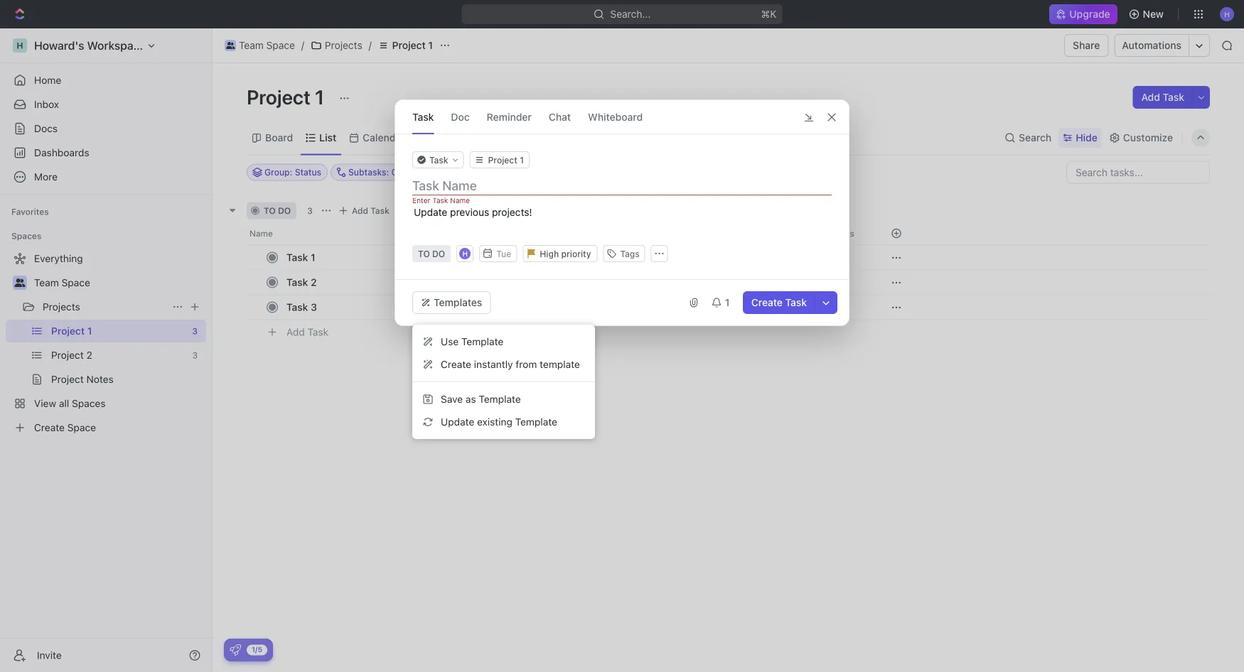 Task type: vqa. For each thing, say whether or not it's contained in the screenshot.
the Task 3 link
yes



Task type: describe. For each thing, give the bounding box(es) containing it.
share button
[[1064, 34, 1109, 57]]

home
[[34, 74, 61, 86]]

home link
[[6, 69, 206, 92]]

2 vertical spatial add task
[[287, 326, 329, 338]]

2 / from the left
[[369, 39, 372, 51]]

0 vertical spatial project
[[392, 39, 426, 51]]

1 horizontal spatial user group image
[[226, 42, 235, 49]]

instantly
[[474, 359, 513, 370]]

templates
[[434, 297, 482, 309]]

task inside task 3 link
[[287, 301, 308, 313]]

3 inside task 3 link
[[311, 301, 317, 313]]

1/5
[[252, 646, 262, 654]]

template for existing
[[515, 416, 557, 428]]

list
[[319, 132, 336, 144]]

spaces
[[11, 231, 42, 241]]

template for as
[[479, 394, 521, 405]]

space inside tree
[[62, 277, 90, 289]]

chat button
[[549, 100, 571, 134]]

update existing template button
[[418, 411, 589, 434]]

0 vertical spatial projects link
[[307, 37, 366, 54]]

Task Name text field
[[412, 177, 835, 194]]

whiteboard button
[[588, 100, 643, 134]]

list link
[[317, 128, 336, 148]]

to do
[[264, 206, 291, 216]]

do
[[278, 206, 291, 216]]

tree inside sidebar navigation
[[6, 247, 206, 439]]

calendar
[[363, 132, 405, 144]]

Search tasks... text field
[[1067, 162, 1209, 183]]

favorites button
[[6, 203, 55, 220]]

update previous projects!
[[414, 207, 532, 218]]

automations button
[[1115, 35, 1189, 56]]

previous
[[450, 207, 489, 218]]

onboarding checklist button element
[[230, 645, 241, 656]]

board link
[[262, 128, 293, 148]]

use template
[[441, 336, 504, 348]]

task button
[[412, 100, 434, 134]]

hide
[[1076, 132, 1098, 144]]

chat
[[549, 111, 571, 123]]

‎task 2
[[287, 277, 317, 288]]

⌘k
[[761, 8, 777, 20]]

dashboards
[[34, 147, 89, 159]]

invite
[[37, 650, 62, 662]]

sidebar navigation
[[0, 28, 213, 673]]

save as template button
[[418, 388, 589, 411]]

‎task for ‎task 2
[[287, 277, 308, 288]]

use template button
[[418, 331, 589, 353]]

1 vertical spatial add task button
[[335, 202, 395, 219]]

team inside tree
[[34, 277, 59, 289]]

save as template
[[441, 394, 521, 405]]

to
[[264, 206, 276, 216]]

customize button
[[1105, 128, 1177, 148]]

from
[[516, 359, 537, 370]]

update for update existing template
[[441, 416, 474, 428]]

dashboards link
[[6, 141, 206, 164]]

upgrade
[[1070, 8, 1110, 20]]

‎task 1 link
[[283, 247, 493, 268]]

1 vertical spatial add task
[[352, 206, 389, 216]]

0 vertical spatial add task button
[[1133, 86, 1193, 109]]

task 3 link
[[283, 297, 493, 318]]

onboarding checklist button image
[[230, 645, 241, 656]]

1 vertical spatial project 1
[[247, 85, 329, 108]]

projects link inside tree
[[43, 296, 166, 319]]

1 vertical spatial add
[[352, 206, 368, 216]]

projects inside sidebar navigation
[[43, 301, 80, 313]]

gantt
[[431, 132, 457, 144]]

task 3
[[287, 301, 317, 313]]

‎task 2 link
[[283, 272, 493, 293]]

user group image inside sidebar navigation
[[15, 279, 25, 287]]

save
[[441, 394, 463, 405]]

1 horizontal spatial team
[[239, 39, 264, 51]]

share
[[1073, 39, 1100, 51]]

table
[[484, 132, 509, 144]]

1 / from the left
[[301, 39, 304, 51]]

add for the bottom add task button
[[287, 326, 305, 338]]

‎task 1
[[287, 252, 315, 263]]

update for update previous projects!
[[414, 207, 447, 218]]

template
[[540, 359, 580, 370]]



Task type: locate. For each thing, give the bounding box(es) containing it.
calendar link
[[360, 128, 405, 148]]

projects
[[325, 39, 362, 51], [43, 301, 80, 313]]

use
[[441, 336, 459, 348]]

1 vertical spatial project
[[247, 85, 311, 108]]

projects link
[[307, 37, 366, 54], [43, 296, 166, 319]]

0 vertical spatial template
[[461, 336, 504, 348]]

template inside "button"
[[479, 394, 521, 405]]

add up "‎task 1" link
[[352, 206, 368, 216]]

1
[[428, 39, 433, 51], [315, 85, 324, 108], [311, 252, 315, 263]]

2 vertical spatial template
[[515, 416, 557, 428]]

0 vertical spatial create
[[751, 297, 783, 309]]

0 horizontal spatial create
[[441, 359, 471, 370]]

0 horizontal spatial project
[[247, 85, 311, 108]]

create for create instantly from template
[[441, 359, 471, 370]]

dialog
[[395, 100, 850, 326]]

0 horizontal spatial add task
[[287, 326, 329, 338]]

1 horizontal spatial team space link
[[221, 37, 299, 54]]

1 vertical spatial projects
[[43, 301, 80, 313]]

automations
[[1122, 39, 1182, 51]]

search
[[1019, 132, 1052, 144]]

1 horizontal spatial add task
[[352, 206, 389, 216]]

add for the top add task button
[[1142, 91, 1160, 103]]

1 vertical spatial create
[[441, 359, 471, 370]]

doc button
[[451, 100, 470, 134]]

0 horizontal spatial /
[[301, 39, 304, 51]]

2 vertical spatial 1
[[311, 252, 315, 263]]

search button
[[1000, 128, 1056, 148]]

hide button
[[1059, 128, 1102, 148]]

table link
[[481, 128, 509, 148]]

existing
[[477, 416, 513, 428]]

1 horizontal spatial projects link
[[307, 37, 366, 54]]

1 horizontal spatial projects
[[325, 39, 362, 51]]

3 down 2 on the top left of page
[[311, 301, 317, 313]]

1 horizontal spatial /
[[369, 39, 372, 51]]

update inside button
[[441, 416, 474, 428]]

update left previous
[[414, 207, 447, 218]]

1 ‎task from the top
[[287, 252, 308, 263]]

1 vertical spatial team
[[34, 277, 59, 289]]

0 vertical spatial team space
[[239, 39, 295, 51]]

doc
[[451, 111, 470, 123]]

1 horizontal spatial project
[[392, 39, 426, 51]]

new
[[1143, 8, 1164, 20]]

search...
[[610, 8, 651, 20]]

1 vertical spatial user group image
[[15, 279, 25, 287]]

1 horizontal spatial add
[[352, 206, 368, 216]]

0 horizontal spatial team
[[34, 277, 59, 289]]

0 vertical spatial team space link
[[221, 37, 299, 54]]

project
[[392, 39, 426, 51], [247, 85, 311, 108]]

team space
[[239, 39, 295, 51], [34, 277, 90, 289]]

template inside button
[[515, 416, 557, 428]]

‎task inside ‎task 2 link
[[287, 277, 308, 288]]

0 horizontal spatial team space link
[[34, 272, 203, 294]]

add task down task 3
[[287, 326, 329, 338]]

3 right do
[[307, 206, 313, 216]]

create for create task
[[751, 297, 783, 309]]

0 vertical spatial space
[[266, 39, 295, 51]]

0 horizontal spatial projects link
[[43, 296, 166, 319]]

task
[[1163, 91, 1185, 103], [412, 111, 434, 123], [371, 206, 389, 216], [785, 297, 807, 309], [287, 301, 308, 313], [308, 326, 329, 338]]

add task button up "‎task 1" link
[[335, 202, 395, 219]]

task inside create task button
[[785, 297, 807, 309]]

add task button up the 'customize'
[[1133, 86, 1193, 109]]

template up instantly
[[461, 336, 504, 348]]

team space link
[[221, 37, 299, 54], [34, 272, 203, 294]]

gantt link
[[428, 128, 457, 148]]

dialog containing task
[[395, 100, 850, 326]]

2 horizontal spatial add task
[[1142, 91, 1185, 103]]

0 vertical spatial add task
[[1142, 91, 1185, 103]]

1 vertical spatial space
[[62, 277, 90, 289]]

0 vertical spatial ‎task
[[287, 252, 308, 263]]

0 vertical spatial add
[[1142, 91, 1160, 103]]

2 vertical spatial add
[[287, 326, 305, 338]]

add task up "‎task 1" link
[[352, 206, 389, 216]]

inbox link
[[6, 93, 206, 116]]

1 vertical spatial team space link
[[34, 272, 203, 294]]

add
[[1142, 91, 1160, 103], [352, 206, 368, 216], [287, 326, 305, 338]]

create inside button
[[441, 359, 471, 370]]

as
[[466, 394, 476, 405]]

inbox
[[34, 98, 59, 110]]

add task button down task 3
[[280, 324, 334, 341]]

team
[[239, 39, 264, 51], [34, 277, 59, 289]]

update inside dialog
[[414, 207, 447, 218]]

update existing template
[[441, 416, 557, 428]]

1 vertical spatial 3
[[311, 301, 317, 313]]

project 1 link
[[374, 37, 437, 54]]

favorites
[[11, 207, 49, 217]]

create inside button
[[751, 297, 783, 309]]

1 vertical spatial ‎task
[[287, 277, 308, 288]]

‎task for ‎task 1
[[287, 252, 308, 263]]

template inside button
[[461, 336, 504, 348]]

reminder
[[487, 111, 532, 123]]

team space inside tree
[[34, 277, 90, 289]]

1 vertical spatial projects link
[[43, 296, 166, 319]]

0 vertical spatial update
[[414, 207, 447, 218]]

/
[[301, 39, 304, 51], [369, 39, 372, 51]]

0 horizontal spatial projects
[[43, 301, 80, 313]]

reminder button
[[487, 100, 532, 134]]

2
[[311, 277, 317, 288]]

1 horizontal spatial create
[[751, 297, 783, 309]]

1 horizontal spatial project 1
[[392, 39, 433, 51]]

0 vertical spatial projects
[[325, 39, 362, 51]]

‎task left 2 on the top left of page
[[287, 277, 308, 288]]

2 horizontal spatial add
[[1142, 91, 1160, 103]]

space
[[266, 39, 295, 51], [62, 277, 90, 289]]

1 vertical spatial team space
[[34, 277, 90, 289]]

template
[[461, 336, 504, 348], [479, 394, 521, 405], [515, 416, 557, 428]]

1 inside project 1 link
[[428, 39, 433, 51]]

0 vertical spatial user group image
[[226, 42, 235, 49]]

0 horizontal spatial project 1
[[247, 85, 329, 108]]

create instantly from template button
[[418, 353, 589, 376]]

update
[[414, 207, 447, 218], [441, 416, 474, 428]]

project 1 inside project 1 link
[[392, 39, 433, 51]]

tree
[[6, 247, 206, 439]]

whiteboard
[[588, 111, 643, 123]]

docs
[[34, 123, 58, 134]]

tree containing team space
[[6, 247, 206, 439]]

0 horizontal spatial space
[[62, 277, 90, 289]]

add task
[[1142, 91, 1185, 103], [352, 206, 389, 216], [287, 326, 329, 338]]

‎task up ‎task 2
[[287, 252, 308, 263]]

2 ‎task from the top
[[287, 277, 308, 288]]

team space link inside tree
[[34, 272, 203, 294]]

0 vertical spatial project 1
[[392, 39, 433, 51]]

templates button
[[412, 292, 491, 314]]

upgrade link
[[1050, 4, 1117, 24]]

create task button
[[743, 292, 816, 314]]

add down task 3
[[287, 326, 305, 338]]

3
[[307, 206, 313, 216], [311, 301, 317, 313]]

1 horizontal spatial team space
[[239, 39, 295, 51]]

‎task
[[287, 252, 308, 263], [287, 277, 308, 288]]

template down save as template "button"
[[515, 416, 557, 428]]

docs link
[[6, 117, 206, 140]]

1 vertical spatial 1
[[315, 85, 324, 108]]

project 1
[[392, 39, 433, 51], [247, 85, 329, 108]]

create task
[[751, 297, 807, 309]]

1 vertical spatial update
[[441, 416, 474, 428]]

add up the 'customize'
[[1142, 91, 1160, 103]]

1 horizontal spatial space
[[266, 39, 295, 51]]

update down save at the bottom left of the page
[[441, 416, 474, 428]]

2 vertical spatial add task button
[[280, 324, 334, 341]]

0 vertical spatial team
[[239, 39, 264, 51]]

create
[[751, 297, 783, 309], [441, 359, 471, 370]]

customize
[[1123, 132, 1173, 144]]

0 vertical spatial 3
[[307, 206, 313, 216]]

add task button
[[1133, 86, 1193, 109], [335, 202, 395, 219], [280, 324, 334, 341]]

projects!
[[492, 207, 532, 218]]

0 horizontal spatial team space
[[34, 277, 90, 289]]

0 horizontal spatial user group image
[[15, 279, 25, 287]]

‎task inside "‎task 1" link
[[287, 252, 308, 263]]

user group image
[[226, 42, 235, 49], [15, 279, 25, 287]]

1 inside "‎task 1" link
[[311, 252, 315, 263]]

add task up the 'customize'
[[1142, 91, 1185, 103]]

0 horizontal spatial add
[[287, 326, 305, 338]]

new button
[[1123, 3, 1172, 26]]

0 vertical spatial 1
[[428, 39, 433, 51]]

board
[[265, 132, 293, 144]]

create instantly from template
[[441, 359, 580, 370]]

1 vertical spatial template
[[479, 394, 521, 405]]

template up update existing template
[[479, 394, 521, 405]]



